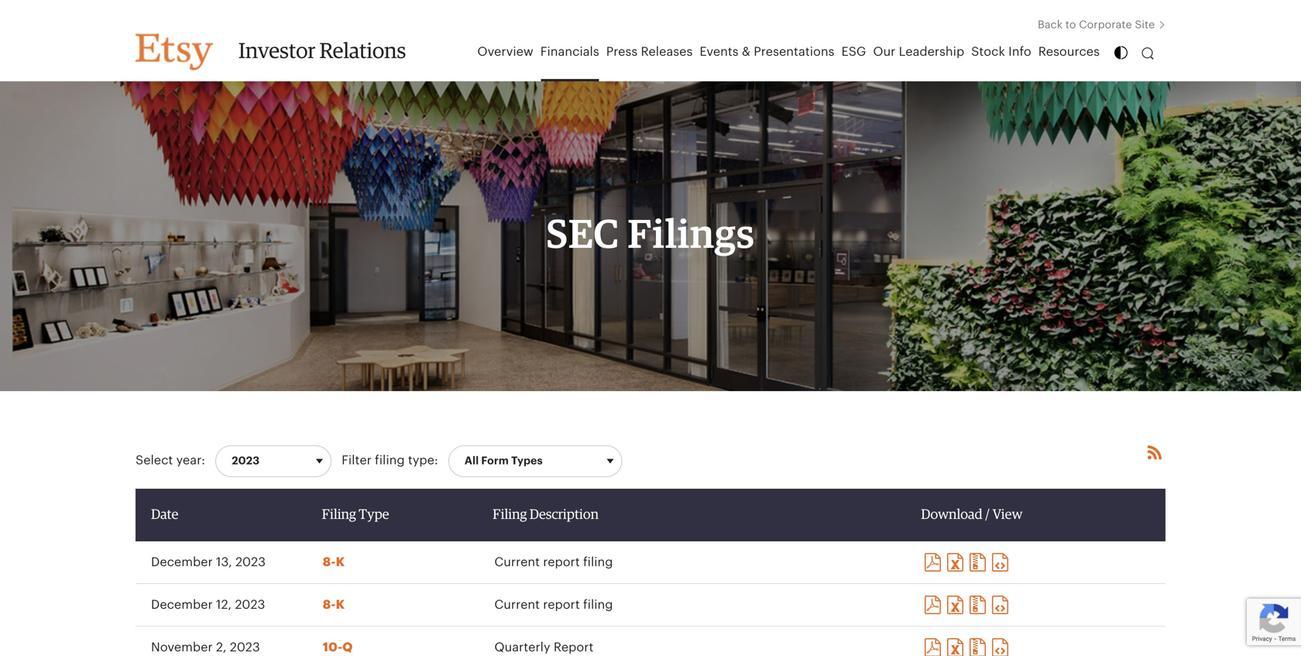 Task type: vqa. For each thing, say whether or not it's contained in the screenshot.


Task type: locate. For each thing, give the bounding box(es) containing it.
2023
[[235, 556, 266, 569], [235, 599, 265, 611], [230, 641, 260, 654]]

1 current from the top
[[494, 556, 540, 569]]

current report filing for december 13, 2023
[[494, 556, 613, 569]]

2023 right 12,
[[235, 599, 265, 611]]

filter
[[342, 454, 372, 467]]

report
[[543, 556, 580, 569], [543, 599, 580, 611]]

8-k for december 12, 2023
[[323, 599, 345, 611]]

k up 10-q
[[336, 599, 345, 611]]

k for december 13, 2023
[[336, 556, 345, 569]]

2 filing from the left
[[493, 508, 527, 522]]

0 vertical spatial 8-k
[[323, 556, 345, 569]]

filing left the description
[[493, 508, 527, 522]]

0 vertical spatial report
[[543, 556, 580, 569]]

8-k link
[[323, 556, 345, 569], [323, 599, 345, 611]]

filing
[[322, 508, 356, 522], [493, 508, 527, 522]]

2 december from the top
[[151, 599, 213, 611]]

december 12, 2023
[[151, 599, 265, 611]]

10-q link
[[323, 641, 353, 654]]

filing left type
[[322, 508, 356, 522]]

current report filing
[[494, 556, 613, 569], [494, 599, 613, 611]]

1 vertical spatial 8-
[[323, 599, 336, 611]]

report
[[554, 641, 594, 654]]

1 8-k from the top
[[323, 556, 345, 569]]

2 8-k link from the top
[[323, 599, 345, 611]]

2023 right 2,
[[230, 641, 260, 654]]

resources
[[1038, 46, 1100, 58]]

0 vertical spatial current report filing
[[494, 556, 613, 569]]

filing up report
[[583, 599, 613, 611]]

1 vertical spatial december
[[151, 599, 213, 611]]

1 current report filing from the top
[[494, 556, 613, 569]]

financials
[[540, 46, 599, 58]]

filing down the description
[[583, 556, 613, 569]]

1 8-k link from the top
[[323, 556, 345, 569]]

8- up 10-
[[323, 599, 336, 611]]

2023 for december 12, 2023
[[235, 599, 265, 611]]

filing for december 12, 2023
[[583, 599, 613, 611]]

1 8- from the top
[[323, 556, 336, 569]]

select
[[136, 454, 173, 467]]

filing type
[[322, 508, 389, 522]]

1 vertical spatial current report filing
[[494, 599, 613, 611]]

1 report from the top
[[543, 556, 580, 569]]

current for december 13, 2023
[[494, 556, 540, 569]]

13,
[[216, 556, 232, 569]]

k down filing type at left bottom
[[336, 556, 345, 569]]

december for december 12, 2023
[[151, 599, 213, 611]]

events & presentations link
[[697, 30, 838, 81]]

current report filing down filing description
[[494, 556, 613, 569]]

report for december 13, 2023
[[543, 556, 580, 569]]

8-k down filing type at left bottom
[[323, 556, 345, 569]]

filing description
[[493, 508, 599, 522]]

8-k link down filing type at left bottom
[[323, 556, 345, 569]]

8- down filing type at left bottom
[[323, 556, 336, 569]]

current report filing for december 12, 2023
[[494, 599, 613, 611]]

investor relations
[[239, 41, 406, 63]]

1 vertical spatial 8-k link
[[323, 599, 345, 611]]

/
[[985, 508, 990, 522]]

download
[[921, 508, 983, 522]]

1 vertical spatial current
[[494, 599, 540, 611]]

12,
[[216, 599, 232, 611]]

2 current report filing from the top
[[494, 599, 613, 611]]

current up quarterly
[[494, 599, 540, 611]]

december
[[151, 556, 213, 569], [151, 599, 213, 611]]

2 vertical spatial filing
[[583, 599, 613, 611]]

filing for december 13, 2023
[[583, 556, 613, 569]]

current down filing description
[[494, 556, 540, 569]]

filing right filter
[[375, 454, 405, 467]]

info
[[1009, 46, 1032, 58]]

1 vertical spatial 2023
[[235, 599, 265, 611]]

k
[[336, 556, 345, 569], [336, 599, 345, 611]]

8-
[[323, 556, 336, 569], [323, 599, 336, 611]]

0 vertical spatial current
[[494, 556, 540, 569]]

1 filing from the left
[[322, 508, 356, 522]]

8-k link for december 12, 2023
[[323, 599, 345, 611]]

current
[[494, 556, 540, 569], [494, 599, 540, 611]]

our
[[873, 46, 896, 58]]

2 report from the top
[[543, 599, 580, 611]]

december left 12,
[[151, 599, 213, 611]]

december 13, 2023
[[151, 556, 266, 569]]

8-k
[[323, 556, 345, 569], [323, 599, 345, 611]]

2023 right 13,
[[235, 556, 266, 569]]

type
[[359, 508, 389, 522]]

2 8- from the top
[[323, 599, 336, 611]]

report down the description
[[543, 556, 580, 569]]

filing
[[375, 454, 405, 467], [583, 556, 613, 569], [583, 599, 613, 611]]

2 vertical spatial 2023
[[230, 641, 260, 654]]

8-k link for december 13, 2023
[[323, 556, 345, 569]]

0 vertical spatial 8-k link
[[323, 556, 345, 569]]

to
[[1066, 19, 1076, 30]]

2 k from the top
[[336, 599, 345, 611]]

november 2, 2023
[[151, 641, 260, 654]]

december left 13,
[[151, 556, 213, 569]]

current for december 12, 2023
[[494, 599, 540, 611]]

1 vertical spatial k
[[336, 599, 345, 611]]

report for december 12, 2023
[[543, 599, 580, 611]]

None search field
[[1131, 47, 1154, 60]]

10-
[[323, 641, 342, 654]]

quarterly
[[494, 641, 550, 654]]

1 vertical spatial filing
[[583, 556, 613, 569]]

1 vertical spatial 8-k
[[323, 599, 345, 611]]

2 current from the top
[[494, 599, 540, 611]]

corporate
[[1079, 19, 1132, 30]]

1 december from the top
[[151, 556, 213, 569]]

10-q
[[323, 641, 353, 654]]

0 vertical spatial k
[[336, 556, 345, 569]]

view
[[993, 508, 1023, 522]]

2023 for december 13, 2023
[[235, 556, 266, 569]]

2 8-k from the top
[[323, 599, 345, 611]]

8-k up 10-
[[323, 599, 345, 611]]

back to corporate site link
[[1038, 19, 1166, 30]]

0 horizontal spatial filing
[[322, 508, 356, 522]]

filings
[[628, 216, 755, 256]]

0 vertical spatial 8-
[[323, 556, 336, 569]]

0 vertical spatial 2023
[[235, 556, 266, 569]]

8-k link up 10-
[[323, 599, 345, 611]]

8- for december 13, 2023
[[323, 556, 336, 569]]

current report filing up the quarterly report
[[494, 599, 613, 611]]

november
[[151, 641, 213, 654]]

1 horizontal spatial filing
[[493, 508, 527, 522]]

report up report
[[543, 599, 580, 611]]

1 k from the top
[[336, 556, 345, 569]]

1 vertical spatial report
[[543, 599, 580, 611]]

0 vertical spatial december
[[151, 556, 213, 569]]



Task type: describe. For each thing, give the bounding box(es) containing it.
events
[[700, 46, 739, 58]]

type:
[[408, 454, 438, 467]]

2,
[[216, 641, 227, 654]]

presentations
[[754, 46, 835, 58]]

0 vertical spatial filing
[[375, 454, 405, 467]]

relations
[[320, 41, 406, 63]]

q
[[342, 641, 353, 654]]

press releases link
[[603, 30, 697, 81]]

overview link
[[474, 30, 537, 81]]

2023 for november 2, 2023
[[230, 641, 260, 654]]

etsy logo image
[[136, 34, 213, 70]]

filing for filing type
[[322, 508, 356, 522]]

our leadership link
[[870, 30, 968, 81]]

stock info link
[[968, 30, 1035, 81]]

8-k for december 13, 2023
[[323, 556, 345, 569]]

filter filing type:
[[342, 454, 438, 467]]

leadership
[[899, 46, 964, 58]]

december for december 13, 2023
[[151, 556, 213, 569]]

back
[[1038, 19, 1063, 30]]

esg
[[842, 46, 866, 58]]

k for december 12, 2023
[[336, 599, 345, 611]]

overview financials press releases events & presentations esg our leadership stock info resources
[[477, 46, 1100, 58]]

investor
[[239, 41, 315, 63]]

overview
[[477, 46, 533, 58]]

&
[[742, 46, 751, 58]]

download / view
[[921, 508, 1023, 522]]

filing for filing description
[[493, 508, 527, 522]]

releases
[[641, 46, 693, 58]]

site
[[1135, 19, 1155, 30]]

sec
[[546, 216, 620, 256]]

stock
[[971, 46, 1005, 58]]

description
[[530, 508, 599, 522]]

sec filings
[[546, 216, 755, 256]]

esg link
[[838, 30, 870, 81]]

press
[[606, 46, 638, 58]]

select year:
[[136, 454, 205, 467]]

financials link
[[537, 30, 603, 81]]

date
[[151, 508, 178, 522]]

back to corporate site
[[1038, 19, 1158, 30]]

8- for december 12, 2023
[[323, 599, 336, 611]]

resources link
[[1035, 30, 1104, 81]]

year:
[[176, 454, 205, 467]]

quarterly report
[[494, 641, 594, 654]]



